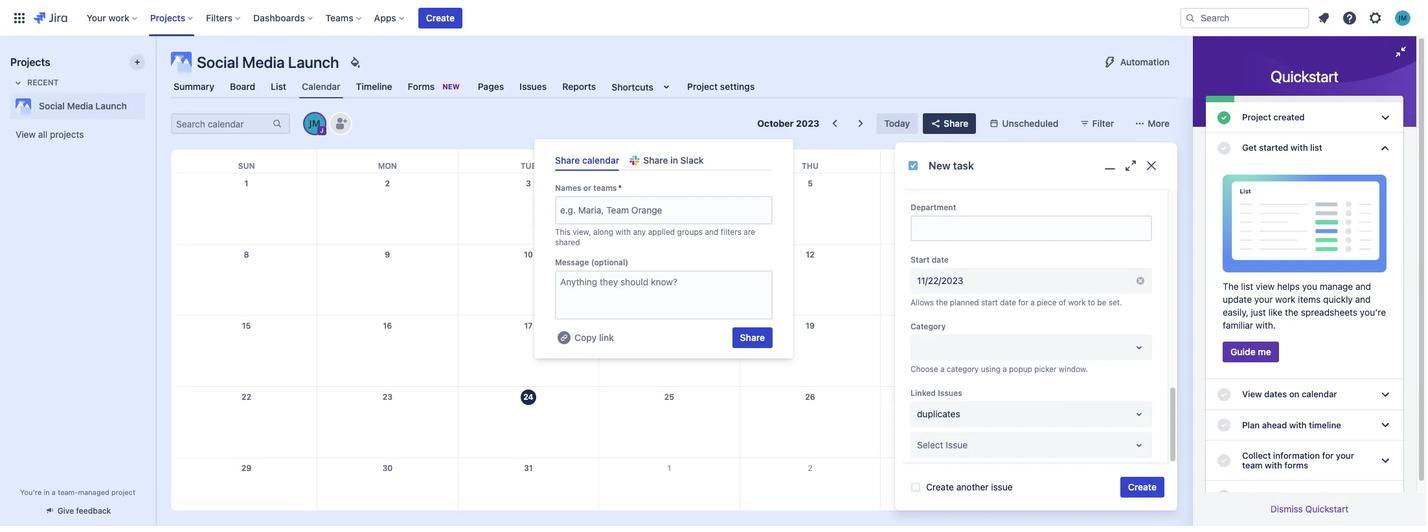Task type: vqa. For each thing, say whether or not it's contained in the screenshot.
NEW TASK image
yes



Task type: describe. For each thing, give the bounding box(es) containing it.
easily,
[[1223, 307, 1249, 318]]

31 link
[[518, 458, 539, 479]]

10 link
[[518, 245, 539, 266]]

19
[[806, 321, 815, 331]]

0 vertical spatial quickstart
[[1271, 67, 1339, 86]]

(optional)
[[591, 258, 629, 268]]

tab list containing share calendar
[[550, 150, 778, 171]]

team-
[[58, 488, 78, 497]]

teams
[[594, 183, 617, 193]]

share left 'slack'
[[643, 155, 668, 166]]

help image
[[1342, 10, 1358, 26]]

project created
[[1242, 112, 1305, 122]]

names or teams *
[[555, 183, 622, 193]]

projects button
[[146, 7, 198, 28]]

notifications image
[[1316, 10, 1332, 26]]

shortcuts
[[612, 81, 654, 92]]

banner containing your work
[[0, 0, 1426, 36]]

list inside the list view helps you manage and update your work items quickly and easily, just like the spreadsheets you're familiar with.
[[1241, 281, 1254, 292]]

more
[[1148, 118, 1170, 129]]

your work button
[[83, 7, 142, 28]]

2 vertical spatial and
[[1356, 294, 1371, 305]]

new task image
[[908, 161, 919, 171]]

the inside the list view helps you manage and update your work items quickly and easily, just like the spreadsheets you're familiar with.
[[1285, 307, 1299, 318]]

grid containing sun
[[176, 150, 1163, 527]]

this
[[555, 228, 571, 237]]

share inside button
[[740, 332, 765, 343]]

projects inside dropdown button
[[150, 12, 185, 23]]

give feedback button
[[37, 501, 119, 522]]

0 vertical spatial 3
[[526, 179, 531, 189]]

checked image for personalize
[[1217, 489, 1232, 505]]

chevron image for project created
[[1378, 110, 1393, 125]]

information
[[1274, 451, 1320, 461]]

get started with list button
[[1206, 133, 1404, 164]]

your inside 'collect information for your team with forms'
[[1336, 451, 1355, 461]]

go full screen image
[[1123, 158, 1139, 174]]

1 vertical spatial issues
[[938, 389, 963, 398]]

30
[[383, 464, 393, 473]]

october
[[757, 118, 794, 129]]

1 vertical spatial 2 link
[[800, 458, 821, 479]]

add to starred image
[[141, 98, 157, 114]]

chevron image for collect information for your team with forms
[[1378, 454, 1393, 469]]

1 vertical spatial projects
[[10, 56, 50, 68]]

you're
[[20, 488, 42, 497]]

chevron image for plan ahead with timeline
[[1378, 418, 1393, 434]]

dismiss quickstart
[[1271, 504, 1349, 515]]

mon
[[378, 161, 397, 171]]

2 for the bottom 2 "link"
[[808, 464, 813, 473]]

filters
[[721, 228, 742, 237]]

17
[[524, 321, 533, 331]]

24
[[524, 392, 534, 402]]

slack
[[681, 155, 704, 166]]

24 link
[[518, 387, 539, 408]]

0 vertical spatial 2 link
[[377, 174, 398, 194]]

shortcuts button
[[609, 75, 677, 98]]

automation button
[[1095, 52, 1178, 73]]

unscheduled
[[1002, 118, 1059, 129]]

chevron image for personalize your project
[[1378, 489, 1393, 505]]

29
[[241, 464, 252, 473]]

create another issue
[[926, 482, 1013, 493]]

26 link
[[800, 387, 821, 408]]

chevron image for view dates on calendar
[[1378, 387, 1393, 403]]

project for project settings
[[687, 81, 718, 92]]

1 vertical spatial media
[[67, 100, 93, 111]]

guide me button
[[1223, 342, 1279, 363]]

you're in a team-managed project
[[20, 488, 135, 497]]

view
[[1256, 281, 1275, 292]]

settings image
[[1368, 10, 1384, 26]]

create inside primary element
[[426, 12, 455, 23]]

maria,
[[578, 205, 604, 216]]

issues inside tab list
[[520, 81, 547, 92]]

in for share
[[671, 155, 678, 166]]

of
[[1059, 298, 1066, 308]]

checked image for plan
[[1217, 418, 1232, 434]]

discard & close image
[[1144, 158, 1160, 174]]

spreadsheets
[[1301, 307, 1358, 318]]

just
[[1251, 307, 1266, 318]]

1 vertical spatial date
[[1000, 298, 1016, 308]]

collapse recent projects image
[[10, 75, 26, 91]]

1 vertical spatial launch
[[96, 100, 127, 111]]

work for allows the planned start date for a piece of work to be set.
[[1069, 298, 1086, 308]]

unscheduled image
[[989, 119, 1000, 129]]

you're
[[1360, 307, 1386, 318]]

helps
[[1278, 281, 1300, 292]]

october 2023
[[757, 118, 820, 129]]

quickly
[[1324, 294, 1353, 305]]

give
[[57, 507, 74, 516]]

today button
[[877, 113, 918, 134]]

pages
[[478, 81, 504, 92]]

me
[[1258, 347, 1272, 358]]

wed link
[[658, 150, 681, 173]]

department
[[911, 203, 956, 213]]

thu
[[802, 161, 819, 171]]

new for new
[[443, 82, 460, 91]]

sidebar navigation image
[[141, 52, 170, 78]]

board link
[[227, 75, 258, 98]]

summary
[[174, 81, 214, 92]]

8 link
[[236, 245, 257, 266]]

picker
[[1035, 365, 1057, 374]]

with inside 'collect information for your team with forms'
[[1265, 461, 1283, 471]]

0 horizontal spatial social media launch
[[39, 100, 127, 111]]

collect information for your team with forms button
[[1206, 441, 1404, 482]]

Search calendar text field
[[172, 115, 271, 133]]

project settings
[[687, 81, 755, 92]]

share calendar
[[555, 155, 619, 166]]

1 vertical spatial and
[[1356, 281, 1371, 292]]

primary element
[[8, 0, 1180, 36]]

today
[[884, 118, 910, 129]]

0 horizontal spatial for
[[1019, 298, 1029, 308]]

minimize image
[[1393, 44, 1409, 60]]

a right using
[[1003, 365, 1007, 374]]

8
[[244, 250, 249, 260]]

1 horizontal spatial launch
[[288, 53, 339, 71]]

more button
[[1127, 113, 1178, 134]]

row containing 29
[[176, 458, 1163, 527]]

15 link
[[236, 316, 257, 337]]

in for you're
[[44, 488, 50, 497]]

share inside dropdown button
[[944, 118, 969, 129]]

timeline
[[356, 81, 392, 92]]

27 link
[[941, 387, 962, 408]]

apps
[[374, 12, 396, 23]]

projects
[[50, 129, 84, 140]]

4 link
[[1082, 458, 1103, 479]]

1 horizontal spatial create
[[926, 482, 954, 493]]

thu link
[[799, 150, 821, 173]]

0 horizontal spatial project
[[111, 488, 135, 497]]

Linked Issues text field
[[917, 408, 920, 421]]

start
[[981, 298, 998, 308]]

2 horizontal spatial create
[[1128, 482, 1157, 493]]

on
[[1290, 390, 1300, 400]]

25
[[665, 392, 674, 402]]

project for project created
[[1242, 112, 1272, 122]]

1 vertical spatial social
[[39, 100, 65, 111]]

a left piece
[[1031, 298, 1035, 308]]

with inside plan ahead with timeline dropdown button
[[1290, 420, 1307, 431]]

the list view helps you manage and update your work items quickly and easily, just like the spreadsheets you're familiar with.
[[1223, 281, 1386, 331]]

and inside this view, along with any applied groups and filters are shared
[[705, 228, 719, 237]]

0 vertical spatial social media launch
[[197, 53, 339, 71]]

row containing sun
[[176, 150, 1163, 173]]

12 link
[[800, 245, 821, 266]]

a left team-
[[52, 488, 56, 497]]

row containing 8
[[176, 245, 1163, 316]]

19 link
[[800, 316, 821, 337]]

22 link
[[236, 387, 257, 408]]

automation image
[[1102, 54, 1118, 70]]

get started with list
[[1242, 143, 1323, 153]]

calendar inside dropdown button
[[1302, 390, 1337, 400]]

dashboards button
[[249, 7, 318, 28]]

Search field
[[1180, 7, 1310, 28]]

your inside the list view helps you manage and update your work items quickly and easily, just like the spreadsheets you're familiar with.
[[1255, 294, 1273, 305]]

project settings link
[[685, 75, 758, 98]]

work inside popup button
[[108, 12, 129, 23]]

row containing 22
[[176, 387, 1163, 458]]

create button inside primary element
[[418, 7, 463, 28]]

managed
[[78, 488, 109, 497]]

16
[[383, 321, 392, 331]]

13 link
[[941, 245, 962, 266]]



Task type: locate. For each thing, give the bounding box(es) containing it.
next month image
[[853, 116, 869, 132]]

your profile and settings image
[[1395, 10, 1411, 26]]

share up fri link
[[944, 118, 969, 129]]

0 vertical spatial social
[[197, 53, 239, 71]]

1 horizontal spatial view
[[1242, 390, 1262, 400]]

row
[[176, 150, 1163, 173], [176, 174, 1163, 245], [176, 245, 1163, 316], [176, 316, 1163, 387], [176, 387, 1163, 458], [176, 458, 1163, 527]]

1 vertical spatial 2
[[808, 464, 813, 473]]

chevron image inside plan ahead with timeline dropdown button
[[1378, 418, 1393, 434]]

1 vertical spatial your
[[1336, 451, 1355, 461]]

1 vertical spatial tab list
[[550, 150, 778, 171]]

banner
[[0, 0, 1426, 36]]

0 vertical spatial tab list
[[163, 75, 1185, 98]]

share up names on the left top of page
[[555, 155, 580, 166]]

tue link
[[518, 150, 539, 173]]

1 vertical spatial calendar
[[1302, 390, 1337, 400]]

2 chevron image from the top
[[1378, 489, 1393, 505]]

9 link
[[377, 245, 398, 266]]

0 horizontal spatial create button
[[418, 7, 463, 28]]

0 horizontal spatial the
[[936, 298, 948, 308]]

0 vertical spatial media
[[242, 53, 285, 71]]

filter
[[1093, 118, 1114, 129]]

for down "timeline"
[[1323, 451, 1334, 461]]

0 horizontal spatial create
[[426, 12, 455, 23]]

1 chevron image from the top
[[1378, 110, 1393, 125]]

fri link
[[943, 150, 960, 173]]

checked image inside project created "dropdown button"
[[1217, 110, 1232, 125]]

3 chevron image from the top
[[1378, 418, 1393, 434]]

0 vertical spatial launch
[[288, 53, 339, 71]]

0 horizontal spatial new
[[443, 82, 460, 91]]

0 vertical spatial calendar
[[582, 155, 619, 166]]

1 horizontal spatial 2
[[808, 464, 813, 473]]

board
[[230, 81, 255, 92]]

checked image left 'team'
[[1217, 454, 1232, 469]]

social up the summary
[[197, 53, 239, 71]]

5 row from the top
[[176, 387, 1163, 458]]

0 horizontal spatial work
[[108, 12, 129, 23]]

jira image
[[34, 10, 67, 26], [34, 10, 67, 26]]

project inside "dropdown button"
[[1242, 112, 1272, 122]]

work left the to
[[1069, 298, 1086, 308]]

0 vertical spatial issues
[[520, 81, 547, 92]]

new right the forms
[[443, 82, 460, 91]]

quickstart up project created "dropdown button"
[[1271, 67, 1339, 86]]

checked image for view
[[1217, 387, 1232, 403]]

orange
[[632, 205, 662, 216]]

search image
[[1185, 13, 1196, 23]]

dashboards
[[253, 12, 305, 23]]

chevron image for get started with list
[[1378, 140, 1393, 156]]

0 horizontal spatial your
[[1255, 294, 1273, 305]]

0 vertical spatial 1 link
[[236, 174, 257, 194]]

1 horizontal spatial 1 link
[[659, 458, 680, 479]]

0 horizontal spatial 3 link
[[518, 174, 539, 194]]

0 vertical spatial 3 link
[[518, 174, 539, 194]]

26
[[805, 392, 815, 402]]

1 horizontal spatial 2 link
[[800, 458, 821, 479]]

your inside dropdown button
[[1292, 491, 1310, 502]]

or
[[584, 183, 592, 193]]

message (optional)
[[555, 258, 629, 268]]

checked image inside plan ahead with timeline dropdown button
[[1217, 418, 1232, 434]]

15
[[242, 321, 251, 331]]

checked image inside collect information for your team with forms dropdown button
[[1217, 454, 1232, 469]]

2 horizontal spatial your
[[1336, 451, 1355, 461]]

1 vertical spatial in
[[44, 488, 50, 497]]

the right like
[[1285, 307, 1299, 318]]

1 vertical spatial quickstart
[[1306, 504, 1349, 515]]

filter button
[[1072, 113, 1122, 134]]

projects
[[150, 12, 185, 23], [10, 56, 50, 68]]

1 horizontal spatial for
[[1323, 451, 1334, 461]]

open image for select issue
[[1132, 438, 1147, 454]]

add people image
[[333, 116, 349, 132]]

work right your
[[108, 12, 129, 23]]

like
[[1269, 307, 1283, 318]]

plan
[[1242, 420, 1260, 431]]

settings
[[720, 81, 755, 92]]

open image for duplicates
[[1132, 407, 1147, 422]]

0 horizontal spatial projects
[[10, 56, 50, 68]]

1 horizontal spatial 1
[[668, 464, 671, 473]]

list
[[271, 81, 286, 92]]

2 for the topmost 2 "link"
[[385, 179, 390, 189]]

0 horizontal spatial issues
[[520, 81, 547, 92]]

0 vertical spatial view
[[16, 129, 36, 140]]

popup
[[1009, 365, 1033, 374]]

with right the ahead
[[1290, 420, 1307, 431]]

view
[[16, 129, 36, 140], [1242, 390, 1262, 400]]

calendar up teams
[[582, 155, 619, 166]]

automation
[[1121, 56, 1170, 67]]

and up you're at right bottom
[[1356, 294, 1371, 305]]

your down "timeline"
[[1336, 451, 1355, 461]]

30 link
[[377, 458, 398, 479]]

launch left add to starred icon
[[96, 100, 127, 111]]

the right allows
[[936, 298, 948, 308]]

new left task
[[929, 160, 951, 171]]

project left settings
[[687, 81, 718, 92]]

jeremy miller image
[[304, 113, 325, 134]]

0 vertical spatial and
[[705, 228, 719, 237]]

choose a category using a popup picker window.
[[911, 365, 1088, 374]]

quickstart
[[1271, 67, 1339, 86], [1306, 504, 1349, 515]]

checked image
[[1217, 110, 1232, 125], [1217, 387, 1232, 403], [1217, 418, 1232, 434], [1217, 454, 1232, 469], [1217, 489, 1232, 505]]

1 open image from the top
[[1132, 340, 1147, 356]]

category
[[911, 322, 946, 332]]

1 vertical spatial 1 link
[[659, 458, 680, 479]]

3 down issue
[[949, 464, 954, 473]]

shared
[[555, 238, 580, 248]]

chevron image inside collect information for your team with forms dropdown button
[[1378, 454, 1393, 469]]

with right started
[[1291, 143, 1308, 153]]

2 checked image from the top
[[1217, 387, 1232, 403]]

5 checked image from the top
[[1217, 489, 1232, 505]]

projects up the recent
[[10, 56, 50, 68]]

view inside dropdown button
[[1242, 390, 1262, 400]]

Select Issue text field
[[917, 439, 920, 452]]

2 vertical spatial open image
[[1132, 438, 1147, 454]]

1 horizontal spatial create button
[[1121, 477, 1165, 498]]

4 checked image from the top
[[1217, 454, 1232, 469]]

2 open image from the top
[[1132, 407, 1147, 422]]

row containing 15
[[176, 316, 1163, 387]]

you
[[1303, 281, 1318, 292]]

1 chevron image from the top
[[1378, 387, 1393, 403]]

quickstart down personalize your project
[[1306, 504, 1349, 515]]

e.g. maria, team orange
[[560, 205, 662, 216]]

0 vertical spatial create button
[[418, 7, 463, 28]]

view left all
[[16, 129, 36, 140]]

25 link
[[659, 387, 680, 408]]

sun
[[238, 161, 255, 171]]

5
[[808, 179, 813, 189]]

list down project created "dropdown button"
[[1311, 143, 1323, 153]]

0 vertical spatial date
[[932, 255, 949, 265]]

appswitcher icon image
[[12, 10, 27, 26]]

3 link down tue
[[518, 174, 539, 194]]

5 link
[[800, 174, 821, 194]]

view for view all projects
[[16, 129, 36, 140]]

1 horizontal spatial media
[[242, 53, 285, 71]]

1 vertical spatial project
[[1242, 112, 1272, 122]]

*
[[618, 183, 622, 193]]

clear image
[[1136, 276, 1146, 286]]

set background color image
[[347, 54, 363, 70]]

your down view
[[1255, 294, 1273, 305]]

project right 'managed'
[[111, 488, 135, 497]]

names
[[555, 183, 581, 193]]

0 horizontal spatial 3
[[526, 179, 531, 189]]

fri
[[945, 161, 957, 171]]

Message (optional) text field
[[555, 271, 773, 320]]

create project image
[[132, 57, 143, 67]]

new inside tab list
[[443, 82, 460, 91]]

new
[[443, 82, 460, 91], [929, 160, 951, 171]]

2 chevron image from the top
[[1378, 140, 1393, 156]]

1 horizontal spatial 3 link
[[941, 458, 962, 479]]

tab list
[[163, 75, 1185, 98], [550, 150, 778, 171]]

in right you're
[[44, 488, 50, 497]]

1 vertical spatial view
[[1242, 390, 1262, 400]]

0 horizontal spatial view
[[16, 129, 36, 140]]

Department text field
[[912, 217, 1151, 240]]

12
[[806, 250, 815, 260]]

row containing 1
[[176, 174, 1163, 245]]

share button
[[732, 328, 773, 349]]

1 vertical spatial chevron image
[[1378, 489, 1393, 505]]

1 vertical spatial for
[[1323, 451, 1334, 461]]

teams
[[326, 12, 354, 23]]

3 link down issue
[[941, 458, 962, 479]]

1 horizontal spatial projects
[[150, 12, 185, 23]]

0 horizontal spatial calendar
[[582, 155, 619, 166]]

1 horizontal spatial the
[[1285, 307, 1299, 318]]

3 down tue
[[526, 179, 531, 189]]

3 checked image from the top
[[1217, 418, 1232, 434]]

29 link
[[236, 458, 257, 479]]

projects up sidebar navigation icon
[[150, 12, 185, 23]]

view for view dates on calendar
[[1242, 390, 1262, 400]]

create
[[426, 12, 455, 23], [926, 482, 954, 493], [1128, 482, 1157, 493]]

tab list containing calendar
[[163, 75, 1185, 98]]

filters button
[[202, 7, 246, 28]]

for inside 'collect information for your team with forms'
[[1323, 451, 1334, 461]]

media up view all projects link
[[67, 100, 93, 111]]

project
[[687, 81, 718, 92], [1242, 112, 1272, 122]]

0 vertical spatial for
[[1019, 298, 1029, 308]]

another
[[957, 482, 989, 493]]

0 horizontal spatial 2
[[385, 179, 390, 189]]

planned
[[950, 298, 979, 308]]

1 horizontal spatial social
[[197, 53, 239, 71]]

0 vertical spatial project
[[687, 81, 718, 92]]

list inside dropdown button
[[1311, 143, 1323, 153]]

using
[[981, 365, 1001, 374]]

view dates on calendar button
[[1206, 380, 1404, 410]]

project up the get
[[1242, 112, 1272, 122]]

team
[[1242, 461, 1263, 471]]

4 row from the top
[[176, 316, 1163, 387]]

progress bar
[[1206, 96, 1404, 102]]

issues right pages
[[520, 81, 547, 92]]

open image
[[1132, 340, 1147, 356], [1132, 407, 1147, 422], [1132, 438, 1147, 454]]

0 horizontal spatial list
[[1241, 281, 1254, 292]]

and right manage
[[1356, 281, 1371, 292]]

social media launch up list
[[197, 53, 339, 71]]

1 row from the top
[[176, 150, 1163, 173]]

work for the list view helps you manage and update your work items quickly and easily, just like the spreadsheets you're familiar with.
[[1276, 294, 1296, 305]]

checked image
[[1217, 140, 1232, 156]]

3 row from the top
[[176, 245, 1163, 316]]

0 horizontal spatial media
[[67, 100, 93, 111]]

checked image down guide
[[1217, 387, 1232, 403]]

checked image for collect
[[1217, 454, 1232, 469]]

new for new task
[[929, 160, 951, 171]]

3
[[526, 179, 531, 189], [949, 464, 954, 473]]

1 horizontal spatial your
[[1292, 491, 1310, 502]]

with inside get started with list dropdown button
[[1291, 143, 1308, 153]]

chevron image inside personalize your project dropdown button
[[1378, 489, 1393, 505]]

previous month image
[[827, 116, 843, 132]]

update
[[1223, 294, 1252, 305]]

list up update
[[1241, 281, 1254, 292]]

0 vertical spatial new
[[443, 82, 460, 91]]

linked issues
[[911, 389, 963, 398]]

0 horizontal spatial 2 link
[[377, 174, 398, 194]]

23
[[383, 392, 393, 402]]

piece
[[1037, 298, 1057, 308]]

2 horizontal spatial work
[[1276, 294, 1296, 305]]

calendar right on
[[1302, 390, 1337, 400]]

your up dismiss quickstart
[[1292, 491, 1310, 502]]

share left 19 link
[[740, 332, 765, 343]]

checked image up checked icon
[[1217, 110, 1232, 125]]

a right choose
[[941, 365, 945, 374]]

in inside tab list
[[671, 155, 678, 166]]

project inside personalize your project dropdown button
[[1312, 491, 1341, 502]]

and
[[705, 228, 719, 237], [1356, 281, 1371, 292], [1356, 294, 1371, 305]]

0 horizontal spatial launch
[[96, 100, 127, 111]]

calendar
[[582, 155, 619, 166], [1302, 390, 1337, 400]]

0 horizontal spatial social
[[39, 100, 65, 111]]

with right 'team'
[[1265, 461, 1283, 471]]

0 horizontal spatial in
[[44, 488, 50, 497]]

chevron image inside view dates on calendar dropdown button
[[1378, 387, 1393, 403]]

0 vertical spatial your
[[1255, 294, 1273, 305]]

launch up the calendar
[[288, 53, 339, 71]]

10
[[524, 250, 533, 260]]

ahead
[[1262, 420, 1287, 431]]

start
[[911, 255, 930, 265]]

chevron image inside project created "dropdown button"
[[1378, 110, 1393, 125]]

0 horizontal spatial date
[[932, 255, 949, 265]]

minimize image
[[1103, 158, 1118, 174]]

create button right apps popup button
[[418, 7, 463, 28]]

0 horizontal spatial project
[[687, 81, 718, 92]]

6 row from the top
[[176, 458, 1163, 527]]

and left filters
[[705, 228, 719, 237]]

applied
[[648, 228, 675, 237]]

work down helps
[[1276, 294, 1296, 305]]

1 vertical spatial 3 link
[[941, 458, 962, 479]]

social media launch up view all projects link
[[39, 100, 127, 111]]

view left dates
[[1242, 390, 1262, 400]]

groups
[[677, 228, 703, 237]]

1 horizontal spatial project
[[1312, 491, 1341, 502]]

checked image for project
[[1217, 110, 1232, 125]]

1 horizontal spatial project
[[1242, 112, 1272, 122]]

issues up duplicates
[[938, 389, 963, 398]]

in left 'slack'
[[671, 155, 678, 166]]

0 vertical spatial 2
[[385, 179, 390, 189]]

1 checked image from the top
[[1217, 110, 1232, 125]]

1 horizontal spatial list
[[1311, 143, 1323, 153]]

1 horizontal spatial work
[[1069, 298, 1086, 308]]

2023
[[796, 118, 820, 129]]

checked image left personalize
[[1217, 489, 1232, 505]]

1 horizontal spatial in
[[671, 155, 678, 166]]

28
[[1087, 392, 1098, 402]]

2 row from the top
[[176, 174, 1163, 245]]

1 horizontal spatial new
[[929, 160, 951, 171]]

with inside this view, along with any applied groups and filters are shared
[[616, 228, 631, 237]]

view dates on calendar
[[1242, 390, 1337, 400]]

0 horizontal spatial 1 link
[[236, 174, 257, 194]]

project up dismiss quickstart link
[[1312, 491, 1341, 502]]

0 vertical spatial list
[[1311, 143, 1323, 153]]

for left piece
[[1019, 298, 1029, 308]]

1 vertical spatial create button
[[1121, 477, 1165, 498]]

0 horizontal spatial 1
[[245, 179, 248, 189]]

1 vertical spatial 1
[[668, 464, 671, 473]]

are
[[744, 228, 755, 237]]

reports link
[[560, 75, 599, 98]]

13
[[947, 250, 956, 260]]

e.g.
[[560, 205, 576, 216]]

media up list
[[242, 53, 285, 71]]

3 open image from the top
[[1132, 438, 1147, 454]]

2 vertical spatial your
[[1292, 491, 1310, 502]]

create button right the 4 link
[[1121, 477, 1165, 498]]

the
[[1223, 281, 1239, 292]]

0 vertical spatial open image
[[1132, 340, 1147, 356]]

checked image left plan
[[1217, 418, 1232, 434]]

0 vertical spatial projects
[[150, 12, 185, 23]]

with left any
[[616, 228, 631, 237]]

grid
[[176, 150, 1163, 527]]

work inside the list view helps you manage and update your work items quickly and easily, just like the spreadsheets you're familiar with.
[[1276, 294, 1296, 305]]

chevron image
[[1378, 387, 1393, 403], [1378, 489, 1393, 505]]

apps button
[[370, 7, 409, 28]]

social down the recent
[[39, 100, 65, 111]]

share in slack
[[643, 155, 704, 166]]

issue
[[991, 482, 1013, 493]]

1 horizontal spatial issues
[[938, 389, 963, 398]]

2 link
[[377, 174, 398, 194], [800, 458, 821, 479]]

teams button
[[322, 7, 366, 28]]

feedback
[[76, 507, 111, 516]]

copy link
[[575, 332, 614, 343]]

chevron image
[[1378, 110, 1393, 125], [1378, 140, 1393, 156], [1378, 418, 1393, 434], [1378, 454, 1393, 469]]

4 chevron image from the top
[[1378, 454, 1393, 469]]

social media launch
[[197, 53, 339, 71], [39, 100, 127, 111]]

1 vertical spatial 3
[[949, 464, 954, 473]]

calendar inside tab list
[[582, 155, 619, 166]]

1 horizontal spatial date
[[1000, 298, 1016, 308]]

any
[[633, 228, 646, 237]]



